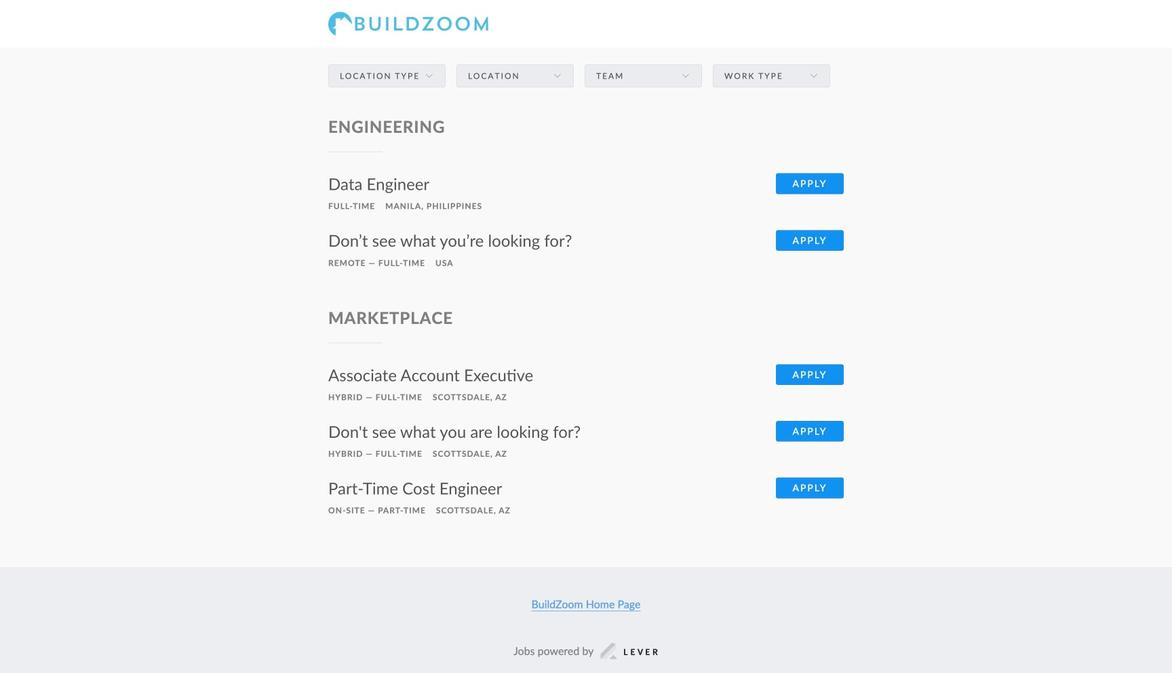 Task type: describe. For each thing, give the bounding box(es) containing it.
lever logo image
[[601, 644, 659, 660]]

3 caret down image from the left
[[681, 71, 691, 81]]

buildzoom logo image
[[328, 12, 488, 36]]



Task type: locate. For each thing, give the bounding box(es) containing it.
0 horizontal spatial caret down image
[[424, 71, 435, 81]]

1 horizontal spatial caret down image
[[552, 71, 563, 81]]

1 caret down image from the left
[[424, 71, 435, 81]]

2 horizontal spatial caret down image
[[681, 71, 691, 81]]

caret down image
[[809, 71, 820, 81]]

2 caret down image from the left
[[552, 71, 563, 81]]

caret down image
[[424, 71, 435, 81], [552, 71, 563, 81], [681, 71, 691, 81]]



